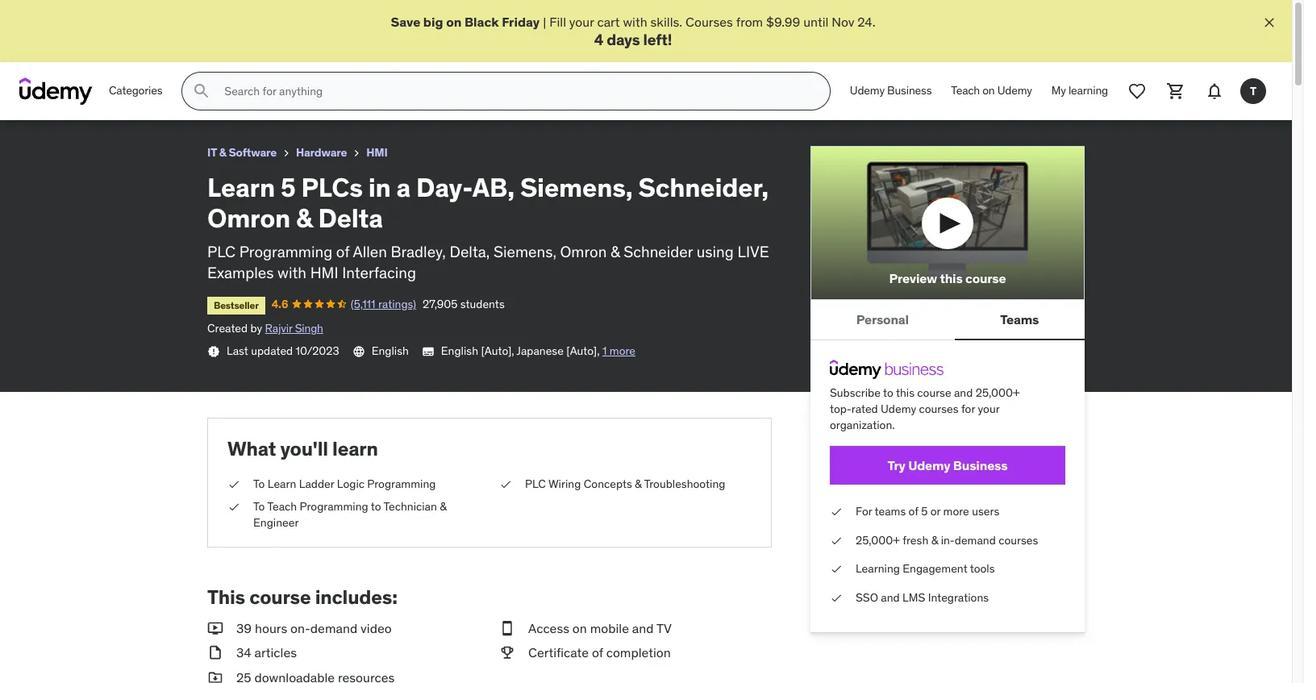 Task type: locate. For each thing, give the bounding box(es) containing it.
plcs inside learn 5 plcs in a day-ab, siemens, schneider, omron & delta plc programming of allen bradley, delta, siemens, omron & schneider using live examples with hmi interfacing
[[301, 171, 363, 204]]

it
[[207, 145, 217, 160]]

1 vertical spatial on
[[983, 83, 995, 98]]

students
[[460, 297, 505, 311]]

small image for access
[[499, 619, 515, 637]]

5 inside learn 5 plcs in a day-ab, siemens, schneider, omron & delta plc programming of allen bradley, delta, siemens, omron & schneider using live examples with hmi interfacing
[[281, 171, 296, 204]]

ab, up delta,
[[473, 171, 515, 204]]

xsmall image left for
[[830, 504, 843, 520]]

1 vertical spatial this
[[896, 386, 915, 400]]

xsmall image down 'what' at the left bottom of page
[[227, 477, 240, 493]]

technician
[[384, 499, 437, 514]]

ab,
[[147, 7, 169, 23], [473, 171, 515, 204]]

ab, up categories
[[147, 7, 169, 23]]

schneider
[[624, 242, 693, 261]]

xsmall image for 25,000+ fresh & in-demand courses
[[830, 533, 843, 549]]

(5,111
[[351, 297, 376, 311]]

2 small image from the top
[[207, 644, 223, 662]]

rajvir
[[265, 321, 292, 336]]

0 horizontal spatial schneider,
[[231, 7, 297, 23]]

0 horizontal spatial in
[[94, 7, 106, 23]]

try udemy business link
[[830, 446, 1066, 485]]

access
[[528, 620, 570, 636]]

0 horizontal spatial plc
[[207, 242, 236, 261]]

bestseller
[[214, 299, 259, 311]]

small image left 39
[[207, 619, 223, 637]]

1 vertical spatial ab,
[[473, 171, 515, 204]]

omron for learn 5 plcs in a day-ab, siemens, schneider, omron & delta plc programming of allen bradley, delta, siemens, omron & schneider using live examples with hmi interfacing
[[207, 202, 291, 235]]

udemy up organization.
[[881, 402, 916, 416]]

lms
[[903, 590, 926, 605]]

learn for learn 5 plcs in a day-ab, siemens, schneider, omron & delta
[[13, 7, 47, 23]]

1 to from the top
[[253, 477, 265, 492]]

0 vertical spatial day-
[[119, 7, 147, 23]]

2 horizontal spatial course
[[966, 270, 1006, 287]]

this down the udemy business image
[[896, 386, 915, 400]]

users
[[972, 504, 1000, 519]]

of left 'allen'
[[336, 242, 350, 261]]

0 vertical spatial 25,000+
[[976, 386, 1020, 400]]

schneider, for learn 5 plcs in a day-ab, siemens, schneider, omron & delta
[[231, 7, 297, 23]]

submit search image
[[192, 82, 212, 101]]

to inside to teach programming to technician & engineer
[[253, 499, 265, 514]]

day-
[[119, 7, 147, 23], [416, 171, 473, 204]]

of
[[336, 242, 350, 261], [909, 504, 919, 519], [592, 645, 603, 661]]

logic
[[337, 477, 365, 492]]

more for 1
[[610, 344, 636, 358]]

on left my
[[983, 83, 995, 98]]

a inside learn 5 plcs in a day-ab, siemens, schneider, omron & delta plc programming of allen bradley, delta, siemens, omron & schneider using live examples with hmi interfacing
[[397, 171, 411, 204]]

1 vertical spatial more
[[943, 504, 969, 519]]

1
[[602, 344, 607, 358]]

0 horizontal spatial course
[[249, 585, 311, 610]]

more
[[610, 344, 636, 358], [943, 504, 969, 519]]

0 vertical spatial small image
[[499, 619, 515, 637]]

2 vertical spatial and
[[632, 620, 654, 636]]

courses left for
[[919, 402, 959, 416]]

on-
[[290, 620, 310, 636]]

hardware
[[296, 145, 347, 160]]

plcs down hardware link
[[301, 171, 363, 204]]

course up teams
[[966, 270, 1006, 287]]

plc left wiring
[[525, 477, 546, 492]]

singh
[[295, 321, 323, 336]]

& down hardware link
[[296, 202, 313, 235]]

udemy business
[[850, 83, 932, 98]]

a up bradley,
[[397, 171, 411, 204]]

wishlist image
[[1128, 82, 1147, 101]]

demand up tools
[[955, 533, 996, 548]]

learn
[[13, 7, 47, 23], [207, 171, 275, 204], [268, 477, 296, 492]]

10/2023
[[296, 344, 339, 358]]

tab list
[[811, 300, 1085, 341]]

1 vertical spatial to
[[253, 499, 265, 514]]

on left mobile
[[573, 620, 587, 636]]

delta for learn 5 plcs in a day-ab, siemens, schneider, omron & delta
[[356, 7, 389, 23]]

udemy image
[[19, 78, 93, 105]]

your right fill
[[569, 14, 594, 30]]

xsmall image left sso
[[830, 590, 843, 606]]

2 english from the left
[[441, 344, 478, 358]]

0 vertical spatial ab,
[[147, 7, 169, 23]]

course up hours
[[249, 585, 311, 610]]

black
[[465, 14, 499, 30]]

and right sso
[[881, 590, 900, 605]]

and up for
[[954, 386, 973, 400]]

with inside save big on black friday | fill your cart with skills. courses from $9.99 until nov 24. 4 days left!
[[623, 14, 648, 30]]

schneider, for learn 5 plcs in a day-ab, siemens, schneider, omron & delta plc programming of allen bradley, delta, siemens, omron & schneider using live examples with hmi interfacing
[[638, 171, 769, 204]]

organization.
[[830, 418, 895, 432]]

mobile
[[590, 620, 629, 636]]

1 horizontal spatial course
[[917, 386, 952, 400]]

2 vertical spatial omron
[[560, 242, 607, 261]]

1 horizontal spatial a
[[397, 171, 411, 204]]

programming up the examples at the top left of the page
[[239, 242, 333, 261]]

day- inside learn 5 plcs in a day-ab, siemens, schneider, omron & delta plc programming of allen bradley, delta, siemens, omron & schneider using live examples with hmi interfacing
[[416, 171, 473, 204]]

1 vertical spatial in
[[368, 171, 391, 204]]

1 vertical spatial delta
[[318, 202, 383, 235]]

2 vertical spatial programming
[[300, 499, 368, 514]]

25,000+ down the teams button
[[976, 386, 1020, 400]]

2 to from the top
[[253, 499, 265, 514]]

more right or
[[943, 504, 969, 519]]

hmi right hardware
[[366, 145, 388, 160]]

1 english from the left
[[372, 344, 409, 358]]

to left technician
[[371, 499, 381, 514]]

teach up engineer
[[267, 499, 297, 514]]

programming
[[239, 242, 333, 261], [367, 477, 436, 492], [300, 499, 368, 514]]

interfacing
[[342, 263, 416, 283]]

xsmall image left learning
[[830, 562, 843, 578]]

small image left 34
[[207, 644, 223, 662]]

software
[[229, 145, 277, 160]]

1 vertical spatial schneider,
[[638, 171, 769, 204]]

0 horizontal spatial with
[[278, 263, 307, 283]]

teach inside to teach programming to technician & engineer
[[267, 499, 297, 514]]

0 vertical spatial plcs
[[61, 7, 92, 23]]

plcs
[[61, 7, 92, 23], [301, 171, 363, 204]]

udemy
[[850, 83, 885, 98], [998, 83, 1032, 98], [881, 402, 916, 416], [908, 457, 951, 473]]

1 vertical spatial day-
[[416, 171, 473, 204]]

day- for learn 5 plcs in a day-ab, siemens, schneider, omron & delta
[[119, 7, 147, 23]]

0 vertical spatial to
[[253, 477, 265, 492]]

1 horizontal spatial on
[[573, 620, 587, 636]]

it & software link
[[207, 143, 277, 163]]

0 vertical spatial and
[[954, 386, 973, 400]]

english for english [auto], japanese [auto] , 1 more
[[441, 344, 478, 358]]

1 vertical spatial omron
[[207, 202, 291, 235]]

to inside to teach programming to technician & engineer
[[371, 499, 381, 514]]

delta left save
[[356, 7, 389, 23]]

0 horizontal spatial omron
[[207, 202, 291, 235]]

for
[[962, 402, 975, 416]]

0 vertical spatial of
[[336, 242, 350, 261]]

xsmall image for for teams of 5 or more users
[[830, 504, 843, 520]]

delta up 'allen'
[[318, 202, 383, 235]]

to down the udemy business image
[[883, 386, 894, 400]]

a up categories
[[109, 7, 116, 23]]

1 horizontal spatial your
[[978, 402, 1000, 416]]

in
[[94, 7, 106, 23], [368, 171, 391, 204]]

your inside subscribe to this course and 25,000+ top‑rated udemy courses for your organization.
[[978, 402, 1000, 416]]

course inside button
[[966, 270, 1006, 287]]

in inside learn 5 plcs in a day-ab, siemens, schneider, omron & delta plc programming of allen bradley, delta, siemens, omron & schneider using live examples with hmi interfacing
[[368, 171, 391, 204]]

5 for learn 5 plcs in a day-ab, siemens, schneider, omron & delta plc programming of allen bradley, delta, siemens, omron & schneider using live examples with hmi interfacing
[[281, 171, 296, 204]]

english right closed captions image
[[441, 344, 478, 358]]

1 vertical spatial small image
[[207, 644, 223, 662]]

0 horizontal spatial plcs
[[61, 7, 92, 23]]

programming down to learn ladder logic programming
[[300, 499, 368, 514]]

0 horizontal spatial ab,
[[147, 7, 169, 23]]

course down the udemy business image
[[917, 386, 952, 400]]

learn left ladder
[[268, 477, 296, 492]]

& left save
[[345, 7, 353, 23]]

to for to learn ladder logic programming
[[253, 477, 265, 492]]

ab, inside learn 5 plcs in a day-ab, siemens, schneider, omron & delta plc programming of allen bradley, delta, siemens, omron & schneider using live examples with hmi interfacing
[[473, 171, 515, 204]]

plcs for learn 5 plcs in a day-ab, siemens, schneider, omron & delta
[[61, 7, 92, 23]]

xsmall image left last
[[207, 345, 220, 358]]

demand down includes: on the bottom left
[[310, 620, 357, 636]]

0 horizontal spatial this
[[896, 386, 915, 400]]

rajvir singh link
[[265, 321, 323, 336]]

schneider,
[[231, 7, 297, 23], [638, 171, 769, 204]]

1 vertical spatial teach
[[267, 499, 297, 514]]

1 horizontal spatial english
[[441, 344, 478, 358]]

udemy left my
[[998, 83, 1032, 98]]

1 vertical spatial with
[[278, 263, 307, 283]]

t link
[[1234, 72, 1273, 111]]

1 vertical spatial xsmall image
[[830, 562, 843, 578]]

hmi left interfacing
[[310, 263, 338, 283]]

xsmall image for to
[[227, 499, 240, 515]]

0 vertical spatial siemens,
[[171, 7, 228, 23]]

0 vertical spatial courses
[[919, 402, 959, 416]]

1 horizontal spatial with
[[623, 14, 648, 30]]

for teams of 5 or more users
[[856, 504, 1000, 519]]

teach right udemy business
[[951, 83, 980, 98]]

on right the big
[[446, 14, 462, 30]]

0 vertical spatial course
[[966, 270, 1006, 287]]

learn down it & software link
[[207, 171, 275, 204]]

0 vertical spatial your
[[569, 14, 594, 30]]

39
[[236, 620, 252, 636]]

ab, for learn 5 plcs in a day-ab, siemens, schneider, omron & delta
[[147, 7, 169, 23]]

in for learn 5 plcs in a day-ab, siemens, schneider, omron & delta
[[94, 7, 106, 23]]

1 small image from the top
[[207, 619, 223, 637]]

big
[[423, 14, 443, 30]]

udemy right try
[[908, 457, 951, 473]]

learn up udemy image
[[13, 7, 47, 23]]

small image
[[499, 619, 515, 637], [499, 644, 515, 662], [207, 668, 223, 683]]

last updated 10/2023
[[227, 344, 339, 358]]

last
[[227, 344, 248, 358]]

access on mobile and tv
[[528, 620, 672, 636]]

0 horizontal spatial teach
[[267, 499, 297, 514]]

0 horizontal spatial more
[[610, 344, 636, 358]]

business
[[887, 83, 932, 98], [953, 457, 1008, 473]]

courses inside subscribe to this course and 25,000+ top‑rated udemy courses for your organization.
[[919, 402, 959, 416]]

1 vertical spatial plc
[[525, 477, 546, 492]]

course inside subscribe to this course and 25,000+ top‑rated udemy courses for your organization.
[[917, 386, 952, 400]]

plc up the examples at the top left of the page
[[207, 242, 236, 261]]

udemy business image
[[830, 360, 944, 379]]

courses down "users"
[[999, 533, 1038, 548]]

xsmall image left fresh
[[830, 533, 843, 549]]

to down 'what' at the left bottom of page
[[253, 477, 265, 492]]

0 vertical spatial with
[[623, 14, 648, 30]]

1 horizontal spatial of
[[592, 645, 603, 661]]

with up days
[[623, 14, 648, 30]]

0 vertical spatial plc
[[207, 242, 236, 261]]

1 horizontal spatial 25,000+
[[976, 386, 1020, 400]]

delta inside learn 5 plcs in a day-ab, siemens, schneider, omron & delta plc programming of allen bradley, delta, siemens, omron & schneider using live examples with hmi interfacing
[[318, 202, 383, 235]]

plc wiring concepts & troubleshooting
[[525, 477, 726, 492]]

wiring
[[548, 477, 581, 492]]

1 vertical spatial courses
[[999, 533, 1038, 548]]

xsmall image for sso and lms integrations
[[830, 590, 843, 606]]

notifications image
[[1205, 82, 1224, 101]]

0 vertical spatial schneider,
[[231, 7, 297, 23]]

omron for learn 5 plcs in a day-ab, siemens, schneider, omron & delta
[[300, 7, 342, 23]]

xsmall image left wiring
[[499, 477, 512, 493]]

this
[[940, 270, 963, 287], [896, 386, 915, 400]]

1 horizontal spatial omron
[[300, 7, 342, 23]]

teams
[[1001, 311, 1039, 327]]

cart
[[597, 14, 620, 30]]

categories button
[[99, 72, 172, 111]]

teach on udemy link
[[942, 72, 1042, 111]]

you'll
[[280, 436, 328, 461]]

1 horizontal spatial plc
[[525, 477, 546, 492]]

or
[[931, 504, 941, 519]]

0 horizontal spatial courses
[[919, 402, 959, 416]]

& right it
[[219, 145, 226, 160]]

0 vertical spatial to
[[883, 386, 894, 400]]

0 horizontal spatial 25,000+
[[856, 533, 900, 548]]

xsmall image
[[227, 499, 240, 515], [830, 562, 843, 578]]

sso and lms integrations
[[856, 590, 989, 605]]

and left tv
[[632, 620, 654, 636]]

& right technician
[[440, 499, 447, 514]]

1 horizontal spatial demand
[[955, 533, 996, 548]]

personal button
[[811, 300, 955, 339]]

your inside save big on black friday | fill your cart with skills. courses from $9.99 until nov 24. 4 days left!
[[569, 14, 594, 30]]

learning
[[1069, 83, 1108, 98]]

2 vertical spatial on
[[573, 620, 587, 636]]

0 horizontal spatial day-
[[119, 7, 147, 23]]

to up engineer
[[253, 499, 265, 514]]

34 articles
[[236, 645, 297, 661]]

with up 4.6
[[278, 263, 307, 283]]

1 horizontal spatial ab,
[[473, 171, 515, 204]]

0 horizontal spatial hmi
[[310, 263, 338, 283]]

more right 1
[[610, 344, 636, 358]]

xsmall image left engineer
[[227, 499, 240, 515]]

0 vertical spatial delta
[[356, 7, 389, 23]]

small image
[[207, 619, 223, 637], [207, 644, 223, 662]]

1 vertical spatial of
[[909, 504, 919, 519]]

1 horizontal spatial more
[[943, 504, 969, 519]]

25,000+ inside subscribe to this course and 25,000+ top‑rated udemy courses for your organization.
[[976, 386, 1020, 400]]

xsmall image
[[280, 147, 293, 160], [350, 147, 363, 160], [207, 345, 220, 358], [227, 477, 240, 493], [499, 477, 512, 493], [830, 504, 843, 520], [830, 533, 843, 549], [830, 590, 843, 606]]

4.6
[[272, 297, 288, 311]]

udemy inside subscribe to this course and 25,000+ top‑rated udemy courses for your organization.
[[881, 402, 916, 416]]

1 horizontal spatial day-
[[416, 171, 473, 204]]

for
[[856, 504, 872, 519]]

day- up delta,
[[416, 171, 473, 204]]

0 vertical spatial more
[[610, 344, 636, 358]]

day- up categories
[[119, 7, 147, 23]]

closed captions image
[[422, 345, 435, 358]]

certificate
[[528, 645, 589, 661]]

0 vertical spatial this
[[940, 270, 963, 287]]

1 vertical spatial demand
[[310, 620, 357, 636]]

25,000+ up learning
[[856, 533, 900, 548]]

days
[[607, 30, 640, 50]]

0 vertical spatial in
[[94, 7, 106, 23]]

includes:
[[315, 585, 397, 610]]

preview this course
[[889, 270, 1006, 287]]

2 vertical spatial course
[[249, 585, 311, 610]]

subscribe
[[830, 386, 881, 400]]

1 horizontal spatial in
[[368, 171, 391, 204]]

learn inside learn 5 plcs in a day-ab, siemens, schneider, omron & delta plc programming of allen bradley, delta, siemens, omron & schneider using live examples with hmi interfacing
[[207, 171, 275, 204]]

using
[[697, 242, 734, 261]]

1 vertical spatial siemens,
[[520, 171, 633, 204]]

english right course language image
[[372, 344, 409, 358]]

1 vertical spatial hmi
[[310, 263, 338, 283]]

udemy inside udemy business link
[[850, 83, 885, 98]]

1 vertical spatial 25,000+
[[856, 533, 900, 548]]

more for or
[[943, 504, 969, 519]]

udemy down 24. on the top of page
[[850, 83, 885, 98]]

this right preview
[[940, 270, 963, 287]]

0 vertical spatial 5
[[50, 7, 58, 23]]

0 horizontal spatial to
[[371, 499, 381, 514]]

schneider, inside learn 5 plcs in a day-ab, siemens, schneider, omron & delta plc programming of allen bradley, delta, siemens, omron & schneider using live examples with hmi interfacing
[[638, 171, 769, 204]]

your right for
[[978, 402, 1000, 416]]

learning
[[856, 562, 900, 576]]

1 horizontal spatial 5
[[281, 171, 296, 204]]

of left or
[[909, 504, 919, 519]]

0 vertical spatial demand
[[955, 533, 996, 548]]

1 horizontal spatial business
[[953, 457, 1008, 473]]

of down access on mobile and tv
[[592, 645, 603, 661]]

0 vertical spatial business
[[887, 83, 932, 98]]

0 horizontal spatial of
[[336, 242, 350, 261]]

xsmall image for last updated 10/2023
[[207, 345, 220, 358]]

siemens, for learn 5 plcs in a day-ab, siemens, schneider, omron & delta plc programming of allen bradley, delta, siemens, omron & schneider using live examples with hmi interfacing
[[520, 171, 633, 204]]

learn 5 plcs in a day-ab, siemens, schneider, omron & delta plc programming of allen bradley, delta, siemens, omron & schneider using live examples with hmi interfacing
[[207, 171, 769, 283]]

created by rajvir singh
[[207, 321, 323, 336]]

tv
[[657, 620, 672, 636]]

shopping cart with 0 items image
[[1166, 82, 1186, 101]]

0 vertical spatial small image
[[207, 619, 223, 637]]

0 horizontal spatial english
[[372, 344, 409, 358]]

1 horizontal spatial hmi
[[366, 145, 388, 160]]

programming up technician
[[367, 477, 436, 492]]

2 horizontal spatial on
[[983, 83, 995, 98]]

0 vertical spatial xsmall image
[[227, 499, 240, 515]]

plcs up udemy image
[[61, 7, 92, 23]]

0 vertical spatial a
[[109, 7, 116, 23]]

2 horizontal spatial of
[[909, 504, 919, 519]]

xsmall image for learning
[[830, 562, 843, 578]]

small image for 34 articles
[[207, 644, 223, 662]]

your
[[569, 14, 594, 30], [978, 402, 1000, 416]]



Task type: vqa. For each thing, say whether or not it's contained in the screenshot.
'Shopper'
no



Task type: describe. For each thing, give the bounding box(es) containing it.
articles
[[255, 645, 297, 661]]

34
[[236, 645, 251, 661]]

nov
[[832, 14, 854, 30]]

created
[[207, 321, 248, 336]]

save
[[391, 14, 421, 30]]

2 vertical spatial small image
[[207, 668, 223, 683]]

personal
[[856, 311, 909, 327]]

on inside save big on black friday | fill your cart with skills. courses from $9.99 until nov 24. 4 days left!
[[446, 14, 462, 30]]

course language image
[[352, 345, 365, 358]]

ratings)
[[378, 297, 416, 311]]

2 vertical spatial siemens,
[[494, 242, 557, 261]]

learn
[[332, 436, 378, 461]]

2 vertical spatial of
[[592, 645, 603, 661]]

delta,
[[450, 242, 490, 261]]

try
[[888, 457, 906, 473]]

& left the in-
[[931, 533, 938, 548]]

live
[[738, 242, 769, 261]]

skills.
[[651, 14, 683, 30]]

|
[[543, 14, 546, 30]]

& left schneider
[[611, 242, 620, 261]]

from
[[736, 14, 763, 30]]

until
[[804, 14, 829, 30]]

$9.99
[[766, 14, 800, 30]]

a for learn 5 plcs in a day-ab, siemens, schneider, omron & delta plc programming of allen bradley, delta, siemens, omron & schneider using live examples with hmi interfacing
[[397, 171, 411, 204]]

this inside subscribe to this course and 25,000+ top‑rated udemy courses for your organization.
[[896, 386, 915, 400]]

xsmall image left hmi link
[[350, 147, 363, 160]]

udemy business link
[[840, 72, 942, 111]]

2 vertical spatial learn
[[268, 477, 296, 492]]

25,000+ fresh & in-demand courses
[[856, 533, 1038, 548]]

small image for certificate
[[499, 644, 515, 662]]

2 vertical spatial 5
[[921, 504, 928, 519]]

t
[[1250, 84, 1257, 98]]

bradley,
[[391, 242, 446, 261]]

my
[[1052, 83, 1066, 98]]

close image
[[1262, 15, 1278, 31]]

5 for learn 5 plcs in a day-ab, siemens, schneider, omron & delta
[[50, 7, 58, 23]]

by
[[250, 321, 262, 336]]

[auto], japanese
[[481, 344, 564, 358]]

udemy inside the teach on udemy link
[[998, 83, 1032, 98]]

a for learn 5 plcs in a day-ab, siemens, schneider, omron & delta
[[109, 7, 116, 23]]

small image for 39 hours on-demand video
[[207, 619, 223, 637]]

english for english
[[372, 344, 409, 358]]

& right concepts
[[635, 477, 642, 492]]

with inside learn 5 plcs in a day-ab, siemens, schneider, omron & delta plc programming of allen bradley, delta, siemens, omron & schneider using live examples with hmi interfacing
[[278, 263, 307, 283]]

fill
[[550, 14, 566, 30]]

on for teach on udemy
[[983, 83, 995, 98]]

in for learn 5 plcs in a day-ab, siemens, schneider, omron & delta plc programming of allen bradley, delta, siemens, omron & schneider using live examples with hmi interfacing
[[368, 171, 391, 204]]

ab, for learn 5 plcs in a day-ab, siemens, schneider, omron & delta plc programming of allen bradley, delta, siemens, omron & schneider using live examples with hmi interfacing
[[473, 171, 515, 204]]

learn 5 plcs in a day-ab, siemens, schneider, omron & delta
[[13, 7, 389, 23]]

completion
[[606, 645, 671, 661]]

preview this course button
[[811, 146, 1085, 300]]

programming inside learn 5 plcs in a day-ab, siemens, schneider, omron & delta plc programming of allen bradley, delta, siemens, omron & schneider using live examples with hmi interfacing
[[239, 242, 333, 261]]

24.
[[858, 14, 876, 30]]

updated
[[251, 344, 293, 358]]

0 horizontal spatial demand
[[310, 620, 357, 636]]

0 horizontal spatial business
[[887, 83, 932, 98]]

certificate of completion
[[528, 645, 671, 661]]

,
[[597, 344, 600, 358]]

learn for learn 5 plcs in a day-ab, siemens, schneider, omron & delta plc programming of allen bradley, delta, siemens, omron & schneider using live examples with hmi interfacing
[[207, 171, 275, 204]]

to inside subscribe to this course and 25,000+ top‑rated udemy courses for your organization.
[[883, 386, 894, 400]]

1 horizontal spatial courses
[[999, 533, 1038, 548]]

hmi link
[[366, 143, 388, 163]]

this course includes:
[[207, 585, 397, 610]]

xsmall image for plc wiring concepts & troubleshooting
[[499, 477, 512, 493]]

to learn ladder logic programming
[[253, 477, 436, 492]]

0 horizontal spatial and
[[632, 620, 654, 636]]

[auto]
[[566, 344, 597, 358]]

in-
[[941, 533, 955, 548]]

teams button
[[955, 300, 1085, 339]]

delta for learn 5 plcs in a day-ab, siemens, schneider, omron & delta plc programming of allen bradley, delta, siemens, omron & schneider using live examples with hmi interfacing
[[318, 202, 383, 235]]

top‑rated
[[830, 402, 878, 416]]

learning engagement tools
[[856, 562, 995, 576]]

video
[[361, 620, 392, 636]]

plc inside learn 5 plcs in a day-ab, siemens, schneider, omron & delta plc programming of allen bradley, delta, siemens, omron & schneider using live examples with hmi interfacing
[[207, 242, 236, 261]]

tools
[[970, 562, 995, 576]]

allen
[[353, 242, 387, 261]]

this
[[207, 585, 245, 610]]

siemens, for learn 5 plcs in a day-ab, siemens, schneider, omron & delta
[[171, 7, 228, 23]]

day- for learn 5 plcs in a day-ab, siemens, schneider, omron & delta plc programming of allen bradley, delta, siemens, omron & schneider using live examples with hmi interfacing
[[416, 171, 473, 204]]

1 horizontal spatial and
[[881, 590, 900, 605]]

concepts
[[584, 477, 632, 492]]

my learning
[[1052, 83, 1108, 98]]

categories
[[109, 83, 162, 98]]

and inside subscribe to this course and 25,000+ top‑rated udemy courses for your organization.
[[954, 386, 973, 400]]

2 horizontal spatial omron
[[560, 242, 607, 261]]

friday
[[502, 14, 540, 30]]

preview
[[889, 270, 937, 287]]

it & software
[[207, 145, 277, 160]]

27,905
[[423, 297, 458, 311]]

examples
[[207, 263, 274, 283]]

try udemy business
[[888, 457, 1008, 473]]

xsmall image for to learn ladder logic programming
[[227, 477, 240, 493]]

xsmall image right software
[[280, 147, 293, 160]]

subscribe to this course and 25,000+ top‑rated udemy courses for your organization.
[[830, 386, 1020, 432]]

0 vertical spatial teach
[[951, 83, 980, 98]]

teams
[[875, 504, 906, 519]]

this inside button
[[940, 270, 963, 287]]

1 vertical spatial programming
[[367, 477, 436, 492]]

save big on black friday | fill your cart with skills. courses from $9.99 until nov 24. 4 days left!
[[391, 14, 876, 50]]

integrations
[[928, 590, 989, 605]]

english [auto], japanese [auto] , 1 more
[[441, 344, 636, 358]]

Search for anything text field
[[221, 78, 811, 105]]

1 more button
[[602, 344, 636, 359]]

engagement
[[903, 562, 968, 576]]

of inside learn 5 plcs in a day-ab, siemens, schneider, omron & delta plc programming of allen bradley, delta, siemens, omron & schneider using live examples with hmi interfacing
[[336, 242, 350, 261]]

on for access on mobile and tv
[[573, 620, 587, 636]]

to for to teach programming to technician & engineer
[[253, 499, 265, 514]]

hmi inside learn 5 plcs in a day-ab, siemens, schneider, omron & delta plc programming of allen bradley, delta, siemens, omron & schneider using live examples with hmi interfacing
[[310, 263, 338, 283]]

fresh
[[903, 533, 929, 548]]

my learning link
[[1042, 72, 1118, 111]]

udemy inside try udemy business link
[[908, 457, 951, 473]]

& inside to teach programming to technician & engineer
[[440, 499, 447, 514]]

plcs for learn 5 plcs in a day-ab, siemens, schneider, omron & delta plc programming of allen bradley, delta, siemens, omron & schneider using live examples with hmi interfacing
[[301, 171, 363, 204]]

hours
[[255, 620, 287, 636]]

4
[[594, 30, 603, 50]]

troubleshooting
[[644, 477, 726, 492]]

tab list containing personal
[[811, 300, 1085, 341]]

programming inside to teach programming to technician & engineer
[[300, 499, 368, 514]]

27,905 students
[[423, 297, 505, 311]]

engineer
[[253, 515, 299, 530]]

what you'll learn
[[227, 436, 378, 461]]

39 hours on-demand video
[[236, 620, 392, 636]]



